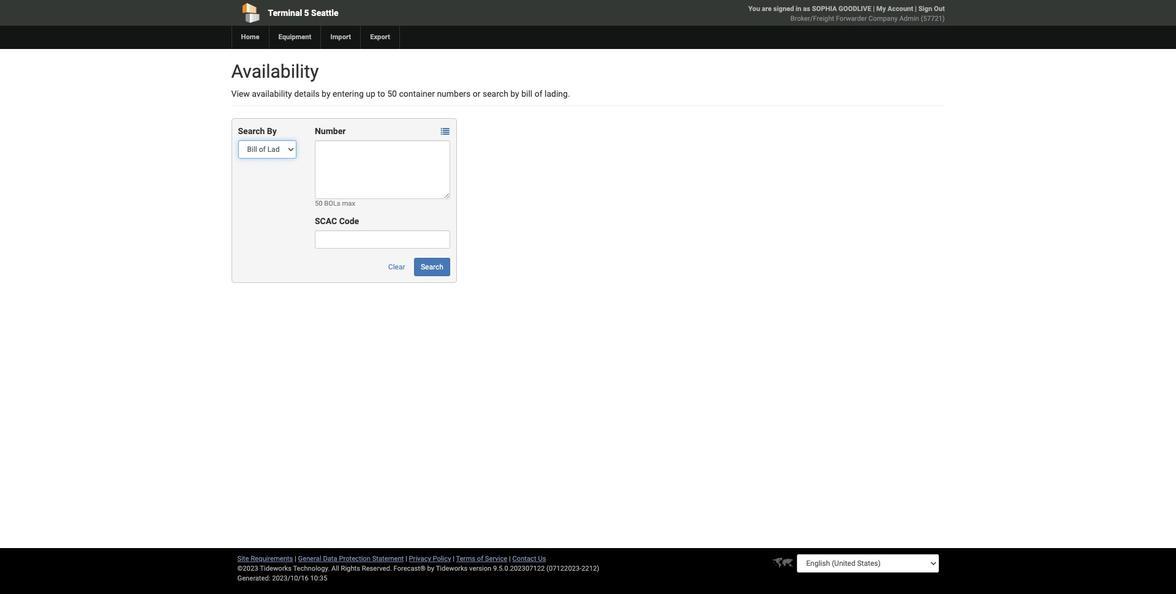 Task type: vqa. For each thing, say whether or not it's contained in the screenshot.
Site Requirements "Link"
yes



Task type: describe. For each thing, give the bounding box(es) containing it.
forwarder
[[836, 15, 867, 23]]

my
[[877, 5, 886, 13]]

search by
[[238, 126, 277, 136]]

are
[[762, 5, 772, 13]]

admin
[[900, 15, 920, 23]]

home link
[[231, 26, 269, 49]]

bols
[[324, 200, 341, 208]]

numbers
[[437, 89, 471, 99]]

search
[[483, 89, 509, 99]]

code
[[339, 216, 359, 226]]

site requirements | general data protection statement | privacy policy | terms of service | contact us ©2023 tideworks technology. all rights reserved. forecast® by tideworks version 9.5.0.202307122 (07122023-2212) generated: 2023/10/16 10:35
[[237, 555, 600, 583]]

scac
[[315, 216, 337, 226]]

data
[[323, 555, 337, 563]]

my account link
[[877, 5, 914, 13]]

equipment link
[[269, 26, 321, 49]]

| left the my
[[873, 5, 875, 13]]

details
[[294, 89, 320, 99]]

sophia
[[812, 5, 837, 13]]

statement
[[372, 555, 404, 563]]

50 bols max
[[315, 200, 355, 208]]

as
[[803, 5, 811, 13]]

2 horizontal spatial by
[[511, 89, 520, 99]]

2023/10/16
[[272, 575, 309, 583]]

show list image
[[441, 128, 450, 136]]

| up 'forecast®'
[[406, 555, 407, 563]]

Number text field
[[315, 140, 450, 199]]

clear button
[[382, 258, 412, 276]]

9.5.0.202307122
[[493, 565, 545, 573]]

scac code
[[315, 216, 359, 226]]

import link
[[321, 26, 360, 49]]

signed
[[774, 5, 794, 13]]

seattle
[[311, 8, 339, 18]]

general data protection statement link
[[298, 555, 404, 563]]

import
[[331, 33, 351, 41]]

us
[[538, 555, 546, 563]]

terminal 5 seattle
[[268, 8, 339, 18]]

5
[[304, 8, 309, 18]]

out
[[934, 5, 945, 13]]

| up 9.5.0.202307122
[[509, 555, 511, 563]]

in
[[796, 5, 802, 13]]

equipment
[[279, 33, 312, 41]]

up
[[366, 89, 376, 99]]

privacy policy link
[[409, 555, 451, 563]]

privacy
[[409, 555, 431, 563]]

forecast®
[[394, 565, 426, 573]]

2212)
[[582, 565, 600, 573]]

policy
[[433, 555, 451, 563]]

goodlive
[[839, 5, 872, 13]]

container
[[399, 89, 435, 99]]

| left sign
[[915, 5, 917, 13]]

requirements
[[251, 555, 293, 563]]

by inside site requirements | general data protection statement | privacy policy | terms of service | contact us ©2023 tideworks technology. all rights reserved. forecast® by tideworks version 9.5.0.202307122 (07122023-2212) generated: 2023/10/16 10:35
[[427, 565, 435, 573]]

home
[[241, 33, 260, 41]]

entering
[[333, 89, 364, 99]]

1 horizontal spatial 50
[[387, 89, 397, 99]]



Task type: locate. For each thing, give the bounding box(es) containing it.
version
[[469, 565, 492, 573]]

0 horizontal spatial search
[[238, 126, 265, 136]]

contact
[[513, 555, 537, 563]]

terms
[[456, 555, 476, 563]]

availability
[[252, 89, 292, 99]]

terminal 5 seattle link
[[231, 0, 518, 26]]

50 left bols
[[315, 200, 323, 208]]

50 right to
[[387, 89, 397, 99]]

0 vertical spatial search
[[238, 126, 265, 136]]

terms of service link
[[456, 555, 508, 563]]

10:35
[[310, 575, 328, 583]]

by
[[267, 126, 277, 136]]

0 horizontal spatial 50
[[315, 200, 323, 208]]

1 horizontal spatial of
[[535, 89, 543, 99]]

search for search by
[[238, 126, 265, 136]]

search button
[[414, 258, 450, 276]]

50
[[387, 89, 397, 99], [315, 200, 323, 208]]

sign out link
[[919, 5, 945, 13]]

rights
[[341, 565, 360, 573]]

search right clear button at the left top
[[421, 263, 444, 271]]

all
[[332, 565, 339, 573]]

to
[[378, 89, 385, 99]]

of
[[535, 89, 543, 99], [477, 555, 484, 563]]

max
[[342, 200, 355, 208]]

contact us link
[[513, 555, 546, 563]]

export link
[[360, 26, 400, 49]]

sign
[[919, 5, 933, 13]]

search
[[238, 126, 265, 136], [421, 263, 444, 271]]

terminal
[[268, 8, 302, 18]]

you are signed in as sophia goodlive | my account | sign out broker/freight forwarder company admin (57721)
[[749, 5, 945, 23]]

©2023 tideworks
[[237, 565, 292, 573]]

search for search
[[421, 263, 444, 271]]

of up "version"
[[477, 555, 484, 563]]

1 vertical spatial 50
[[315, 200, 323, 208]]

service
[[485, 555, 508, 563]]

or
[[473, 89, 481, 99]]

by down privacy policy link
[[427, 565, 435, 573]]

1 vertical spatial of
[[477, 555, 484, 563]]

0 horizontal spatial by
[[322, 89, 331, 99]]

generated:
[[237, 575, 271, 583]]

1 vertical spatial search
[[421, 263, 444, 271]]

bill
[[522, 89, 533, 99]]

by right details at the top left
[[322, 89, 331, 99]]

broker/freight
[[791, 15, 835, 23]]

reserved.
[[362, 565, 392, 573]]

technology.
[[293, 565, 330, 573]]

(07122023-
[[547, 565, 582, 573]]

protection
[[339, 555, 371, 563]]

0 vertical spatial of
[[535, 89, 543, 99]]

general
[[298, 555, 322, 563]]

| up tideworks
[[453, 555, 455, 563]]

search left by
[[238, 126, 265, 136]]

availability
[[231, 61, 319, 82]]

of inside site requirements | general data protection statement | privacy policy | terms of service | contact us ©2023 tideworks technology. all rights reserved. forecast® by tideworks version 9.5.0.202307122 (07122023-2212) generated: 2023/10/16 10:35
[[477, 555, 484, 563]]

number
[[315, 126, 346, 136]]

export
[[370, 33, 390, 41]]

view availability details by entering up to 50 container numbers or search by bill of lading.
[[231, 89, 570, 99]]

(57721)
[[921, 15, 945, 23]]

clear
[[388, 263, 405, 271]]

tideworks
[[436, 565, 468, 573]]

of right 'bill'
[[535, 89, 543, 99]]

view
[[231, 89, 250, 99]]

account
[[888, 5, 914, 13]]

1 horizontal spatial search
[[421, 263, 444, 271]]

SCAC Code text field
[[315, 230, 450, 249]]

site requirements link
[[237, 555, 293, 563]]

1 horizontal spatial by
[[427, 565, 435, 573]]

| left the general at the left bottom of page
[[295, 555, 297, 563]]

lading.
[[545, 89, 570, 99]]

|
[[873, 5, 875, 13], [915, 5, 917, 13], [295, 555, 297, 563], [406, 555, 407, 563], [453, 555, 455, 563], [509, 555, 511, 563]]

site
[[237, 555, 249, 563]]

by
[[322, 89, 331, 99], [511, 89, 520, 99], [427, 565, 435, 573]]

company
[[869, 15, 898, 23]]

by left 'bill'
[[511, 89, 520, 99]]

0 horizontal spatial of
[[477, 555, 484, 563]]

you
[[749, 5, 760, 13]]

search inside button
[[421, 263, 444, 271]]

0 vertical spatial 50
[[387, 89, 397, 99]]



